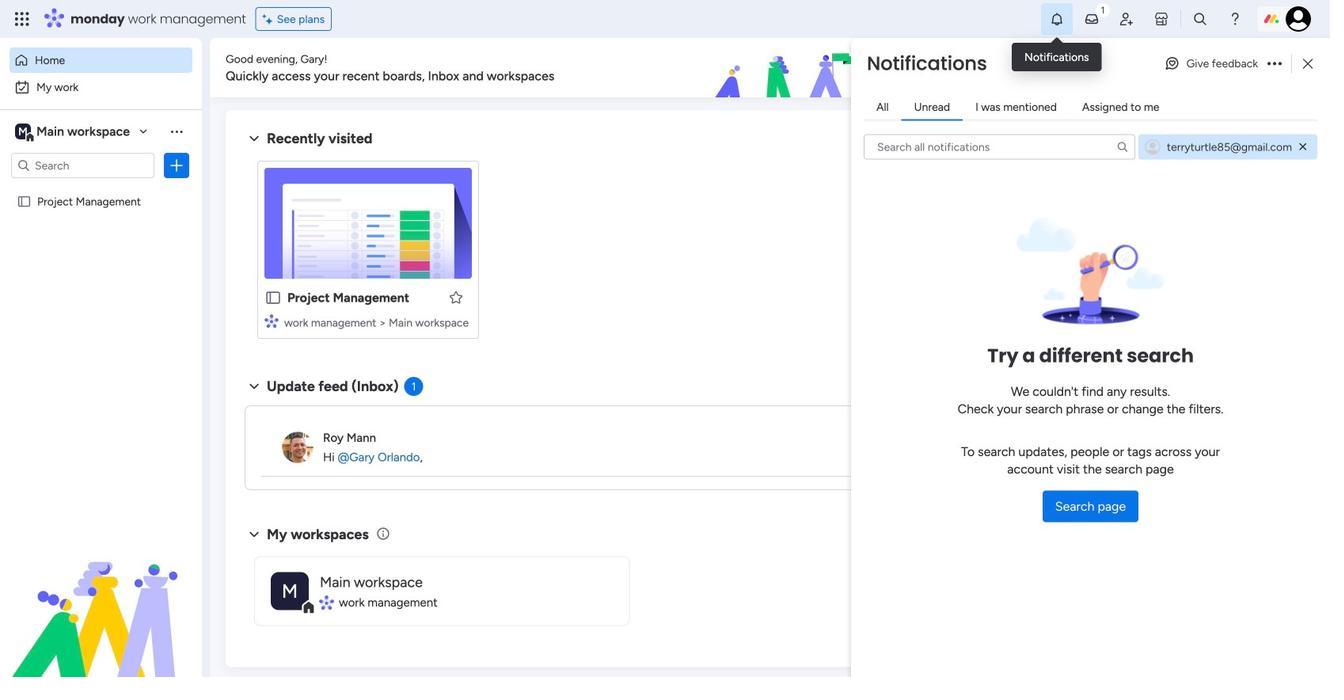 Task type: locate. For each thing, give the bounding box(es) containing it.
gary orlando image
[[1287, 6, 1312, 32]]

getting started element
[[1069, 378, 1307, 442]]

close my workspaces image
[[245, 525, 264, 544]]

0 vertical spatial lottie animation image
[[621, 38, 1066, 98]]

1 image
[[1096, 1, 1111, 19]]

give feedback image
[[1165, 55, 1181, 71]]

monday marketplace image
[[1154, 11, 1170, 27]]

1 horizontal spatial lottie animation element
[[621, 38, 1066, 98]]

0 vertical spatial option
[[10, 48, 193, 73]]

0 horizontal spatial lottie animation element
[[0, 517, 202, 677]]

1 vertical spatial workspace image
[[271, 572, 309, 610]]

0 horizontal spatial lottie animation image
[[0, 517, 202, 677]]

1 vertical spatial lottie animation image
[[0, 517, 202, 677]]

lottie animation image
[[621, 38, 1066, 98], [0, 517, 202, 677]]

options image
[[169, 158, 185, 173]]

None search field
[[864, 134, 1136, 160]]

workspace image
[[15, 123, 31, 140], [271, 572, 309, 610]]

1 element
[[405, 377, 424, 396]]

0 vertical spatial workspace image
[[15, 123, 31, 140]]

select product image
[[14, 11, 30, 27]]

search everything image
[[1193, 11, 1209, 27]]

lottie animation image for the topmost lottie animation element
[[621, 38, 1066, 98]]

close recently visited image
[[245, 129, 264, 148]]

1 vertical spatial lottie animation element
[[0, 517, 202, 677]]

1 vertical spatial option
[[10, 74, 193, 100]]

list box
[[0, 185, 202, 429]]

0 vertical spatial lottie animation element
[[621, 38, 1066, 98]]

close update feed (inbox) image
[[245, 377, 264, 396]]

option
[[10, 48, 193, 73], [10, 74, 193, 100], [0, 187, 202, 191]]

1 horizontal spatial lottie animation image
[[621, 38, 1066, 98]]

help image
[[1228, 11, 1244, 27]]

dialog
[[852, 38, 1331, 677]]

v2 bolt switch image
[[1206, 59, 1215, 76]]

lottie animation element
[[621, 38, 1066, 98], [0, 517, 202, 677]]

Search in workspace field
[[33, 156, 132, 175]]



Task type: vqa. For each thing, say whether or not it's contained in the screenshot.
the lottie animation image for lottie animation ELEMENT to the right
yes



Task type: describe. For each thing, give the bounding box(es) containing it.
add to favorites image
[[448, 290, 464, 305]]

terryturtle85@gmail.com image
[[1145, 139, 1161, 155]]

notifications image
[[1050, 11, 1066, 27]]

Search all notifications search field
[[864, 134, 1136, 160]]

public board image
[[17, 194, 32, 209]]

contact sales element
[[1069, 530, 1307, 594]]

roy mann image
[[282, 432, 314, 463]]

workspace selection element
[[15, 122, 132, 143]]

templates image image
[[1084, 120, 1293, 229]]

update feed image
[[1085, 11, 1100, 27]]

workspace options image
[[169, 123, 185, 139]]

see plans image
[[263, 10, 277, 28]]

help center element
[[1069, 454, 1307, 518]]

lottie animation image for lottie animation element to the left
[[0, 517, 202, 677]]

invite members image
[[1119, 11, 1135, 27]]

2 vertical spatial option
[[0, 187, 202, 191]]

1 horizontal spatial workspace image
[[271, 572, 309, 610]]

public board image
[[265, 289, 282, 307]]

v2 user feedback image
[[1082, 59, 1094, 77]]

search image
[[1117, 141, 1130, 153]]

options image
[[1268, 59, 1283, 68]]

0 horizontal spatial workspace image
[[15, 123, 31, 140]]



